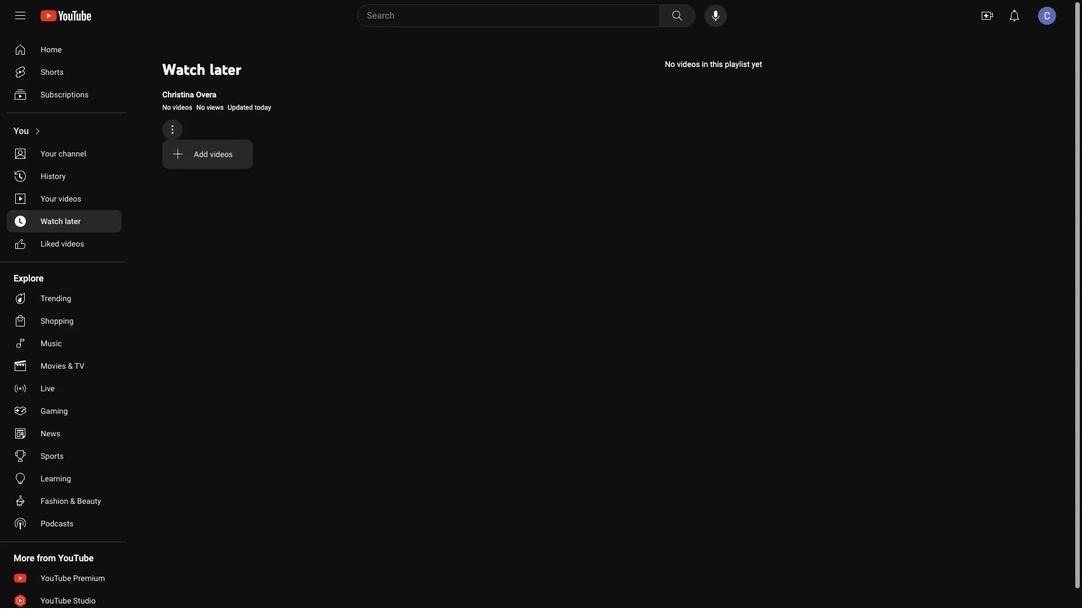 Task type: describe. For each thing, give the bounding box(es) containing it.
fashion
[[41, 497, 68, 506]]

videos for no videos in this playlist yet
[[677, 60, 700, 69]]

your channel
[[41, 149, 86, 158]]

no videos in this playlist yet
[[665, 60, 762, 69]]

add videos option
[[162, 144, 253, 165]]

music
[[41, 339, 62, 348]]

Search text field
[[367, 8, 657, 23]]

updated
[[228, 104, 253, 112]]

liked
[[41, 240, 59, 249]]

0 horizontal spatial no
[[162, 104, 171, 112]]

studio
[[73, 597, 96, 606]]

home
[[41, 45, 62, 54]]

you
[[14, 126, 29, 136]]

0 horizontal spatial later
[[65, 217, 81, 226]]

add videos
[[194, 150, 233, 159]]

movies
[[41, 362, 66, 371]]

liked videos
[[41, 240, 84, 249]]

videos for liked videos
[[61, 240, 84, 249]]

yet
[[752, 60, 762, 69]]

this
[[710, 60, 723, 69]]

overa
[[196, 90, 217, 99]]

1 vertical spatial watch
[[41, 217, 63, 226]]

your videos
[[41, 195, 82, 204]]

today
[[255, 104, 271, 112]]

tv
[[75, 362, 84, 371]]

shopping
[[41, 317, 74, 326]]

christina overa no videos no views updated today
[[162, 90, 271, 112]]

1 horizontal spatial no
[[196, 104, 205, 112]]

explore
[[14, 273, 44, 284]]

& for tv
[[68, 362, 73, 371]]

videos for your videos
[[59, 195, 82, 204]]

movies & tv
[[41, 362, 84, 371]]

2 horizontal spatial no
[[665, 60, 675, 69]]

more from youtube
[[14, 554, 94, 564]]



Task type: vqa. For each thing, say whether or not it's contained in the screenshot.
17th option from the top of the page
no



Task type: locate. For each thing, give the bounding box(es) containing it.
watch inside watch later main content
[[162, 60, 205, 79]]

watch up christina overa link
[[162, 60, 205, 79]]

& for beauty
[[70, 497, 75, 506]]

in
[[702, 60, 708, 69]]

trending
[[41, 294, 71, 303]]

no down the overa
[[196, 104, 205, 112]]

0 horizontal spatial watch
[[41, 217, 63, 226]]

0 vertical spatial watch
[[162, 60, 205, 79]]

&
[[68, 362, 73, 371], [70, 497, 75, 506]]

movies & tv link
[[7, 355, 122, 378], [7, 355, 122, 378]]

no left in
[[665, 60, 675, 69]]

christina
[[162, 90, 194, 99]]

videos right add
[[210, 150, 233, 159]]

add
[[194, 150, 208, 159]]

0 vertical spatial later
[[210, 60, 241, 79]]

home link
[[7, 38, 122, 61], [7, 38, 122, 61]]

live
[[41, 385, 55, 394]]

youtube for studio
[[41, 597, 71, 606]]

your for your channel
[[41, 149, 57, 158]]

history link
[[7, 165, 122, 188], [7, 165, 122, 188]]

1 vertical spatial later
[[65, 217, 81, 226]]

learning link
[[7, 468, 122, 491], [7, 468, 122, 491]]

videos for add videos
[[210, 150, 233, 159]]

shorts
[[41, 68, 64, 77]]

watch later link
[[7, 210, 122, 233], [7, 210, 122, 233]]

later up the overa
[[210, 60, 241, 79]]

news
[[41, 430, 60, 439]]

& left beauty
[[70, 497, 75, 506]]

subscriptions link
[[7, 83, 122, 106], [7, 83, 122, 106]]

sports
[[41, 452, 64, 461]]

watch up liked
[[41, 217, 63, 226]]

gaming
[[41, 407, 68, 416]]

later up the liked videos at the left top of the page
[[65, 217, 81, 226]]

channel
[[59, 149, 86, 158]]

0 horizontal spatial watch later
[[41, 217, 81, 226]]

None search field
[[337, 5, 698, 27]]

youtube premium
[[41, 575, 105, 584]]

your channel link
[[7, 143, 122, 165], [7, 143, 122, 165]]

trending link
[[7, 288, 122, 310], [7, 288, 122, 310]]

0 vertical spatial watch later
[[162, 60, 241, 79]]

videos inside christina overa no videos no views updated today
[[173, 104, 192, 112]]

more
[[14, 554, 34, 564]]

youtube for premium
[[41, 575, 71, 584]]

1 vertical spatial watch later
[[41, 217, 81, 226]]

shopping link
[[7, 310, 122, 333], [7, 310, 122, 333]]

watch
[[162, 60, 205, 79], [41, 217, 63, 226]]

videos down christina
[[173, 104, 192, 112]]

0 vertical spatial &
[[68, 362, 73, 371]]

youtube down youtube premium
[[41, 597, 71, 606]]

subscriptions
[[41, 90, 89, 99]]

0 vertical spatial youtube
[[58, 554, 94, 564]]

watch later main content
[[135, 32, 1073, 609]]

1 horizontal spatial watch
[[162, 60, 205, 79]]

liked videos link
[[7, 233, 122, 255], [7, 233, 122, 255]]

1 horizontal spatial later
[[210, 60, 241, 79]]

0 vertical spatial your
[[41, 149, 57, 158]]

videos down history
[[59, 195, 82, 204]]

videos inside option
[[210, 150, 233, 159]]

videos left in
[[677, 60, 700, 69]]

youtube down more from youtube
[[41, 575, 71, 584]]

videos right liked
[[61, 240, 84, 249]]

youtube studio link
[[7, 590, 122, 609], [7, 590, 122, 609]]

youtube studio
[[41, 597, 96, 606]]

news link
[[7, 423, 122, 445], [7, 423, 122, 445]]

podcasts
[[41, 520, 74, 529]]

live link
[[7, 378, 122, 400], [7, 378, 122, 400]]

later inside watch later main content
[[210, 60, 241, 79]]

your for your videos
[[41, 195, 57, 204]]

music link
[[7, 333, 122, 355], [7, 333, 122, 355]]

later
[[210, 60, 241, 79], [65, 217, 81, 226]]

watch later up the overa
[[162, 60, 241, 79]]

avatar image image
[[1039, 7, 1057, 25]]

beauty
[[77, 497, 101, 506]]

history
[[41, 172, 66, 181]]

podcasts link
[[7, 513, 122, 536], [7, 513, 122, 536]]

1 horizontal spatial watch later
[[162, 60, 241, 79]]

premium
[[73, 575, 105, 584]]

learning
[[41, 475, 71, 484]]

views
[[207, 104, 224, 112]]

& left the tv
[[68, 362, 73, 371]]

fashion & beauty link
[[7, 491, 122, 513], [7, 491, 122, 513]]

watch later down your videos
[[41, 217, 81, 226]]

1 vertical spatial youtube
[[41, 575, 71, 584]]

youtube premium link
[[7, 568, 122, 590], [7, 568, 122, 590]]

videos
[[677, 60, 700, 69], [173, 104, 192, 112], [210, 150, 233, 159], [59, 195, 82, 204], [61, 240, 84, 249]]

sports link
[[7, 445, 122, 468], [7, 445, 122, 468]]

gaming link
[[7, 400, 122, 423], [7, 400, 122, 423]]

watch later inside main content
[[162, 60, 241, 79]]

shorts link
[[7, 61, 122, 83], [7, 61, 122, 83]]

1 your from the top
[[41, 149, 57, 158]]

2 your from the top
[[41, 195, 57, 204]]

youtube
[[58, 554, 94, 564], [41, 575, 71, 584], [41, 597, 71, 606]]

christina overa link
[[162, 89, 217, 100]]

your up history
[[41, 149, 57, 158]]

playlist
[[725, 60, 750, 69]]

no
[[665, 60, 675, 69], [162, 104, 171, 112], [196, 104, 205, 112]]

fashion & beauty
[[41, 497, 101, 506]]

you link
[[7, 120, 122, 143], [7, 120, 122, 143]]

2 vertical spatial youtube
[[41, 597, 71, 606]]

your down history
[[41, 195, 57, 204]]

your videos link
[[7, 188, 122, 210], [7, 188, 122, 210]]

watch later
[[162, 60, 241, 79], [41, 217, 81, 226]]

from
[[37, 554, 56, 564]]

youtube up youtube premium
[[58, 554, 94, 564]]

your
[[41, 149, 57, 158], [41, 195, 57, 204]]

1 vertical spatial your
[[41, 195, 57, 204]]

1 vertical spatial &
[[70, 497, 75, 506]]

no down christina
[[162, 104, 171, 112]]



